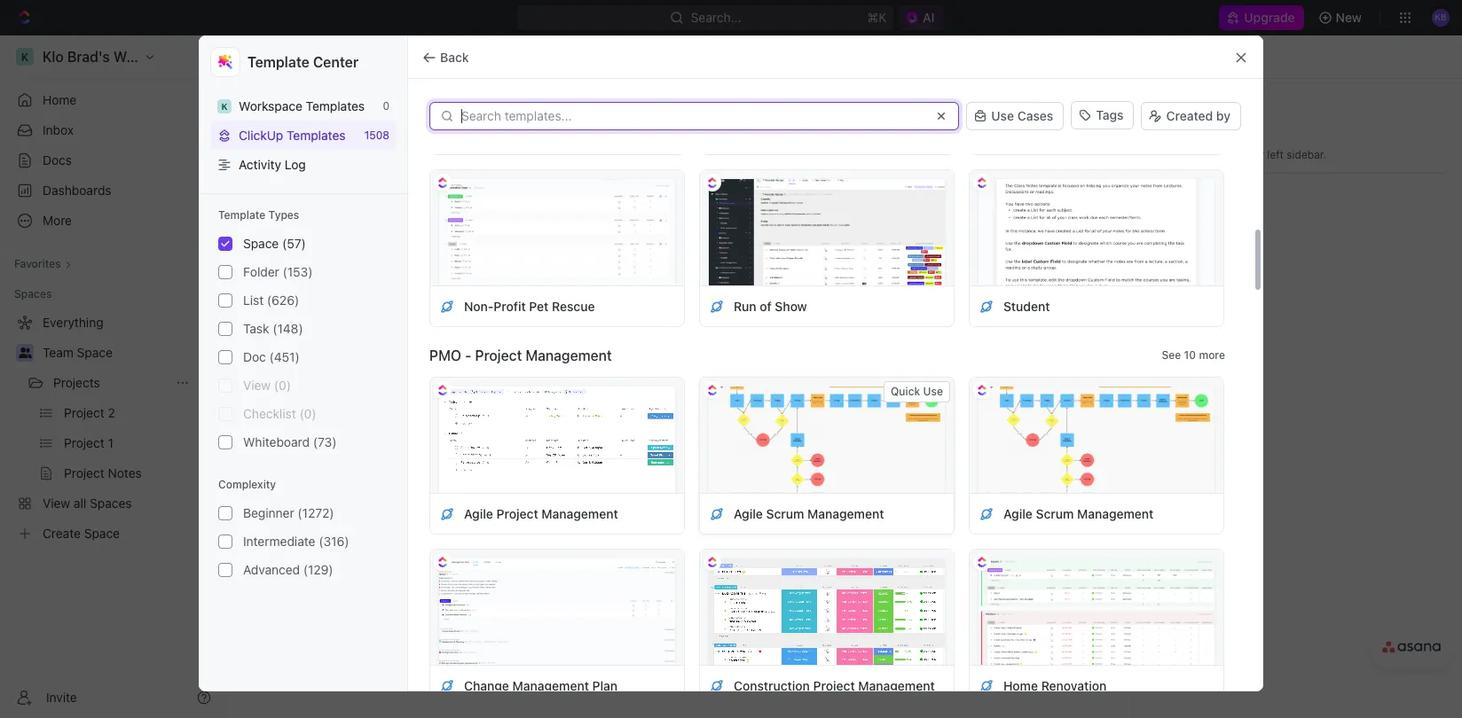 Task type: describe. For each thing, give the bounding box(es) containing it.
1 scrum from the left
[[766, 506, 804, 521]]

search... inside button
[[1042, 163, 1093, 178]]

non-
[[464, 299, 494, 314]]

1508
[[365, 129, 390, 142]]

pmo - project management
[[430, 348, 612, 364]]

created
[[1167, 108, 1214, 123]]

home link
[[7, 86, 218, 115]]

doc
[[243, 350, 266, 365]]

Beginner (1272) checkbox
[[218, 507, 233, 521]]

workspace templates
[[239, 99, 365, 114]]

see 10 more button
[[1155, 345, 1233, 367]]

profit
[[494, 299, 526, 314]]

3 agile from the left
[[1004, 506, 1033, 521]]

in
[[1231, 148, 1240, 162]]

plan
[[593, 679, 618, 694]]

whiteboard (73)
[[243, 435, 337, 450]]

advanced (129)
[[243, 563, 333, 578]]

activity log
[[239, 157, 306, 172]]

types
[[269, 209, 299, 222]]

user group image
[[18, 348, 32, 359]]

student
[[1004, 299, 1050, 314]]

template types
[[218, 209, 299, 222]]

your
[[1243, 148, 1265, 162]]

(1272)
[[298, 506, 334, 521]]

doc (451)
[[243, 350, 300, 365]]

use cases button
[[967, 102, 1064, 130]]

task
[[243, 321, 269, 336]]

construction project management
[[734, 679, 935, 694]]

new space
[[1028, 125, 1093, 140]]

center
[[313, 54, 359, 70]]

created by
[[1167, 108, 1231, 123]]

by
[[1217, 108, 1231, 123]]

spaces down by
[[1206, 124, 1259, 143]]

pet
[[529, 299, 549, 314]]

created by button
[[1142, 102, 1242, 130]]

see
[[1162, 349, 1182, 362]]

spaces left joined
[[657, 364, 694, 377]]

show
[[775, 299, 808, 314]]

home for home renovation
[[1004, 679, 1039, 694]]

⌘k
[[867, 10, 887, 25]]

new space button
[[1001, 119, 1103, 147]]

team inside tree
[[43, 345, 74, 360]]

intermediate
[[243, 534, 316, 549]]

back button
[[415, 43, 480, 71]]

activity log button
[[210, 150, 397, 179]]

spaces up workspace templates
[[279, 49, 322, 64]]

see 10 more
[[1162, 349, 1226, 362]]

of
[[760, 299, 772, 314]]

space inside the sidebar navigation
[[77, 345, 113, 360]]

invite
[[46, 690, 77, 705]]

1 vertical spatial all spaces
[[266, 117, 388, 146]]

1 agile from the left
[[464, 506, 493, 521]]

visible spaces spaces shown in your left sidebar.
[[1156, 124, 1327, 162]]

list
[[243, 293, 264, 308]]

inbox link
[[7, 116, 218, 145]]

team space link
[[43, 339, 215, 367]]

log
[[285, 157, 306, 172]]

search... button
[[1017, 157, 1103, 186]]

view (0)
[[243, 378, 291, 393]]

activity
[[239, 157, 281, 172]]

inbox
[[43, 122, 74, 138]]

rescue
[[552, 299, 595, 314]]

joined
[[697, 364, 728, 377]]

task (148)
[[243, 321, 303, 336]]

k
[[221, 101, 228, 111]]

docs
[[43, 153, 72, 168]]

2 agile from the left
[[734, 506, 763, 521]]

(57)
[[282, 236, 306, 251]]

folder (153)
[[243, 265, 313, 280]]

spaces inside the sidebar navigation
[[14, 288, 52, 301]]

non-profit pet rescue
[[464, 299, 595, 314]]

0 vertical spatial all
[[262, 49, 276, 64]]

space inside button
[[1057, 125, 1093, 140]]

(129)
[[303, 563, 333, 578]]

new for new space
[[1028, 125, 1054, 140]]

team space inside team space link
[[43, 345, 113, 360]]

(148)
[[273, 321, 303, 336]]

run of show
[[734, 299, 808, 314]]

2 vertical spatial all
[[642, 364, 654, 377]]

beginner (1272)
[[243, 506, 334, 521]]

templates for workspace templates
[[306, 99, 365, 114]]

pmo
[[430, 348, 462, 364]]

Intermediate (316) checkbox
[[218, 535, 233, 549]]



Task type: vqa. For each thing, say whether or not it's contained in the screenshot.
'Business Plus'
no



Task type: locate. For each thing, give the bounding box(es) containing it.
dashboards link
[[7, 177, 218, 205]]

use
[[992, 108, 1015, 123], [924, 385, 944, 399]]

1 vertical spatial templates
[[287, 128, 346, 143]]

all left joined
[[642, 364, 654, 377]]

agile scrum management
[[734, 506, 884, 521], [1004, 506, 1154, 521]]

agile
[[464, 506, 493, 521], [734, 506, 763, 521], [1004, 506, 1033, 521]]

home left renovation
[[1004, 679, 1039, 694]]

workspace
[[239, 99, 303, 114]]

0 horizontal spatial agile scrum management
[[734, 506, 884, 521]]

0 horizontal spatial team space
[[43, 345, 113, 360]]

all spaces joined
[[642, 364, 728, 377]]

all spaces down workspace templates
[[266, 117, 388, 146]]

1 vertical spatial new
[[1028, 125, 1054, 140]]

left
[[1268, 148, 1284, 162]]

spaces
[[279, 49, 322, 64], [302, 117, 388, 146], [1206, 124, 1259, 143], [1156, 148, 1192, 162], [14, 288, 52, 301], [657, 364, 694, 377]]

cases
[[1018, 108, 1054, 123]]

1 horizontal spatial home
[[1004, 679, 1039, 694]]

use left cases
[[992, 108, 1015, 123]]

templates for clickup templates
[[287, 128, 346, 143]]

template
[[248, 54, 310, 70], [218, 209, 266, 222]]

2 scrum from the left
[[1036, 506, 1074, 521]]

tree inside the sidebar navigation
[[7, 309, 218, 549]]

all
[[262, 49, 276, 64], [266, 117, 296, 146], [642, 364, 654, 377]]

(153)
[[283, 265, 313, 280]]

team space down shown at the right top of page
[[1188, 194, 1259, 209]]

(316)
[[319, 534, 349, 549]]

all up workspace
[[262, 49, 276, 64]]

1 vertical spatial project
[[497, 506, 538, 521]]

(73)
[[313, 435, 337, 450]]

tree containing team space
[[7, 309, 218, 549]]

construction
[[734, 679, 810, 694]]

0 horizontal spatial new
[[1028, 125, 1054, 140]]

0 vertical spatial use
[[992, 108, 1015, 123]]

tree
[[7, 309, 218, 549]]

upgrade
[[1245, 10, 1296, 25]]

use inside use cases button
[[992, 108, 1015, 123]]

change
[[464, 679, 509, 694]]

whiteboard
[[243, 435, 310, 450]]

1 horizontal spatial new
[[1336, 10, 1362, 25]]

1 horizontal spatial (0)
[[300, 407, 316, 422]]

space
[[1057, 125, 1093, 140], [1223, 194, 1259, 209], [243, 236, 279, 251], [77, 345, 113, 360]]

1 vertical spatial template
[[218, 209, 266, 222]]

0 vertical spatial new
[[1336, 10, 1362, 25]]

0 vertical spatial project
[[475, 348, 522, 364]]

1 horizontal spatial use
[[992, 108, 1015, 123]]

tags button
[[1072, 101, 1135, 130]]

clickup templates
[[239, 128, 346, 143]]

0 horizontal spatial home
[[43, 92, 77, 107]]

new
[[1336, 10, 1362, 25], [1028, 125, 1054, 140]]

0 vertical spatial team space
[[1188, 194, 1259, 209]]

None checkbox
[[218, 237, 233, 251], [218, 265, 233, 280], [218, 294, 233, 308], [218, 351, 233, 365], [218, 436, 233, 450], [218, 237, 233, 251], [218, 265, 233, 280], [218, 294, 233, 308], [218, 351, 233, 365], [218, 436, 233, 450]]

1 horizontal spatial agile scrum management
[[1004, 506, 1154, 521]]

(0) for view (0)
[[274, 378, 291, 393]]

checklist
[[243, 407, 296, 422]]

1 vertical spatial use
[[924, 385, 944, 399]]

back
[[440, 49, 469, 64]]

use cases button
[[967, 100, 1064, 132]]

home renovation
[[1004, 679, 1107, 694]]

list (626)
[[243, 293, 299, 308]]

0 horizontal spatial agile
[[464, 506, 493, 521]]

run
[[734, 299, 757, 314]]

beginner
[[243, 506, 294, 521]]

1 vertical spatial home
[[1004, 679, 1039, 694]]

Advanced (129) checkbox
[[218, 564, 233, 578]]

0 horizontal spatial search...
[[691, 10, 741, 25]]

0 vertical spatial templates
[[306, 99, 365, 114]]

spaces down favorites
[[14, 288, 52, 301]]

created by button
[[1142, 102, 1242, 130]]

favorites button
[[7, 254, 79, 275]]

projects link
[[53, 369, 169, 398]]

(0) for checklist (0)
[[300, 407, 316, 422]]

1 vertical spatial team
[[43, 345, 74, 360]]

new down cases
[[1028, 125, 1054, 140]]

2 vertical spatial project
[[814, 679, 855, 694]]

spaces down visible
[[1156, 148, 1192, 162]]

0 horizontal spatial (0)
[[274, 378, 291, 393]]

0 vertical spatial team
[[1188, 194, 1219, 209]]

klo brad's workspace, , element
[[217, 99, 232, 113]]

template for template types
[[218, 209, 266, 222]]

templates down center on the top of the page
[[306, 99, 365, 114]]

template left types
[[218, 209, 266, 222]]

all down workspace
[[266, 117, 296, 146]]

1 horizontal spatial team space
[[1188, 194, 1259, 209]]

sidebar navigation
[[0, 36, 226, 719]]

Search templates... text field
[[462, 109, 924, 123]]

management
[[526, 348, 612, 364], [542, 506, 618, 521], [808, 506, 884, 521], [1078, 506, 1154, 521], [513, 679, 589, 694], [859, 679, 935, 694]]

2 horizontal spatial agile
[[1004, 506, 1033, 521]]

more
[[1200, 349, 1226, 362]]

projects
[[53, 375, 100, 391]]

checklist (0)
[[243, 407, 316, 422]]

all spaces up workspace templates
[[262, 49, 322, 64]]

0 vertical spatial search...
[[691, 10, 741, 25]]

home up 'inbox' in the left of the page
[[43, 92, 77, 107]]

project for agile
[[497, 506, 538, 521]]

2 agile scrum management from the left
[[1004, 506, 1154, 521]]

advanced
[[243, 563, 300, 578]]

quick use
[[891, 385, 944, 399]]

1 vertical spatial search...
[[1042, 163, 1093, 178]]

renovation
[[1042, 679, 1107, 694]]

project for construction
[[814, 679, 855, 694]]

tags
[[1096, 107, 1124, 122]]

0 horizontal spatial scrum
[[766, 506, 804, 521]]

0 vertical spatial template
[[248, 54, 310, 70]]

docs link
[[7, 146, 218, 175]]

use inside quick use button
[[924, 385, 944, 399]]

home inside the sidebar navigation
[[43, 92, 77, 107]]

team right user group "image" at the left top
[[43, 345, 74, 360]]

1 horizontal spatial team
[[1188, 194, 1219, 209]]

search...
[[691, 10, 741, 25], [1042, 163, 1093, 178]]

team space up projects
[[43, 345, 113, 360]]

template for template center
[[248, 54, 310, 70]]

quick use button
[[884, 382, 951, 403]]

0 vertical spatial (0)
[[274, 378, 291, 393]]

dashboards
[[43, 183, 111, 198]]

new button
[[1312, 4, 1373, 32]]

1 horizontal spatial agile
[[734, 506, 763, 521]]

change management plan
[[464, 679, 618, 694]]

view
[[243, 378, 271, 393]]

templates up activity log button
[[287, 128, 346, 143]]

0
[[383, 99, 390, 113]]

0 horizontal spatial team
[[43, 345, 74, 360]]

new for new
[[1336, 10, 1362, 25]]

shown
[[1195, 148, 1228, 162]]

template center
[[248, 54, 359, 70]]

1 vertical spatial (0)
[[300, 407, 316, 422]]

team down shown at the right top of page
[[1188, 194, 1219, 209]]

1 vertical spatial team space
[[43, 345, 113, 360]]

intermediate (316)
[[243, 534, 349, 549]]

0 vertical spatial home
[[43, 92, 77, 107]]

template up workspace
[[248, 54, 310, 70]]

0 horizontal spatial use
[[924, 385, 944, 399]]

space (57)
[[243, 236, 306, 251]]

0 vertical spatial all spaces
[[262, 49, 322, 64]]

spaces down 0
[[302, 117, 388, 146]]

folder
[[243, 265, 279, 280]]

new right upgrade
[[1336, 10, 1362, 25]]

(0) right view
[[274, 378, 291, 393]]

complexity
[[218, 478, 276, 492]]

use right quick
[[924, 385, 944, 399]]

-
[[465, 348, 472, 364]]

1 vertical spatial all
[[266, 117, 296, 146]]

(0) up (73)
[[300, 407, 316, 422]]

None checkbox
[[218, 322, 233, 336], [218, 379, 233, 393], [218, 407, 233, 422], [218, 322, 233, 336], [218, 379, 233, 393], [218, 407, 233, 422]]

use cases
[[992, 108, 1054, 123]]

home for home
[[43, 92, 77, 107]]

1 horizontal spatial search...
[[1042, 163, 1093, 178]]

1 agile scrum management from the left
[[734, 506, 884, 521]]

1 horizontal spatial scrum
[[1036, 506, 1074, 521]]

sidebar.
[[1287, 148, 1327, 162]]

quick
[[891, 385, 921, 399]]

scrum
[[766, 506, 804, 521], [1036, 506, 1074, 521]]

team
[[1188, 194, 1219, 209], [43, 345, 74, 360]]

team space
[[1188, 194, 1259, 209], [43, 345, 113, 360]]

tags button
[[1072, 101, 1135, 131]]

visible
[[1156, 124, 1203, 143]]

(626)
[[267, 293, 299, 308]]



